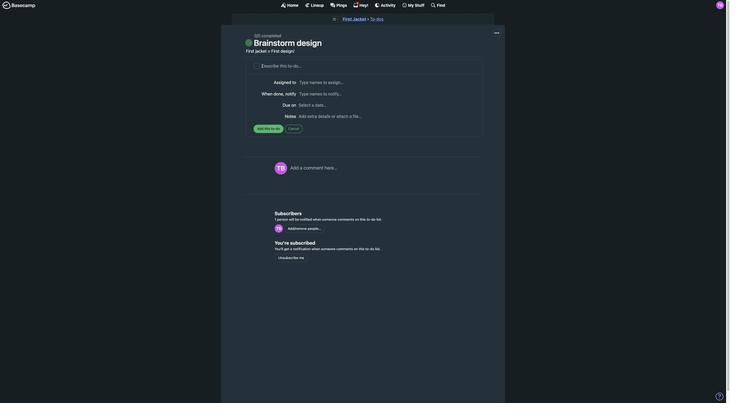 Task type: vqa. For each thing, say whether or not it's contained in the screenshot.
'list.' in YOU'RE SUBSCRIBED YOU'LL GET A NOTIFICATION WHEN SOMEONE COMMENTS ON THIS TO-DO LIST.
yes



Task type: describe. For each thing, give the bounding box(es) containing it.
Assigned to text field
[[299, 79, 476, 86]]

lineup link
[[305, 3, 324, 8]]

› to-dos
[[368, 17, 384, 21]]

add a comment here… button
[[291, 162, 478, 186]]

1 vertical spatial tyler black image
[[275, 162, 287, 175]]

to- for you're
[[366, 247, 371, 251]]

when for you're
[[312, 247, 320, 251]]

0 vertical spatial on
[[292, 103, 296, 107]]

tyler black image inside the main element
[[717, 1, 725, 9]]

switch accounts image
[[2, 1, 36, 9]]

list. for you're
[[376, 247, 381, 251]]

unsubscribe me button
[[275, 254, 308, 262]]

home link
[[281, 3, 299, 8]]

To-do name text field
[[262, 63, 479, 70]]

notified
[[300, 217, 312, 222]]

=
[[268, 49, 270, 53]]

my
[[408, 3, 414, 7]]

cancel
[[289, 127, 299, 131]]

design!
[[281, 49, 295, 53]]

activity
[[381, 3, 396, 7]]

jacket
[[353, 17, 367, 21]]

dos
[[377, 17, 384, 21]]

Due on text field
[[299, 102, 476, 108]]

comments for subscribers
[[338, 217, 354, 222]]

first jacket link
[[343, 17, 367, 21]]

be
[[295, 217, 299, 222]]

subscribed
[[290, 240, 316, 246]]

find button
[[431, 3, 446, 8]]

When done, notify text field
[[299, 91, 476, 97]]

stuff
[[415, 3, 425, 7]]

when
[[262, 92, 273, 96]]

here…
[[325, 165, 338, 171]]

someone for you're
[[321, 247, 336, 251]]

comment
[[304, 165, 324, 171]]

do for you're
[[371, 247, 375, 251]]

someone for subscribers
[[323, 217, 337, 222]]

you'll
[[275, 247, 283, 251]]

subscribers 1 person will be notified when someone comments on this to-do list.
[[275, 211, 382, 222]]

2 vertical spatial tyler black image
[[275, 225, 283, 233]]

a inside button
[[300, 165, 303, 171]]

comments for you're
[[337, 247, 353, 251]]



Task type: locate. For each thing, give the bounding box(es) containing it.
cancel button
[[285, 125, 303, 133]]

0/0
[[255, 34, 261, 38]]

assigned
[[274, 80, 291, 85]]

completed
[[262, 34, 281, 38]]

1 vertical spatial to-
[[366, 247, 371, 251]]

on
[[292, 103, 296, 107], [355, 217, 359, 222], [354, 247, 358, 251]]

2 horizontal spatial first
[[343, 17, 352, 21]]

1 horizontal spatial first
[[272, 49, 280, 53]]

a inside the you're subscribed you'll get a notification when someone comments on this to-do list.
[[290, 247, 292, 251]]

to- for subscribers
[[367, 217, 372, 222]]

list. inside subscribers 1 person will be notified when someone comments on this to-do list.
[[377, 217, 382, 222]]

1 vertical spatial someone
[[321, 247, 336, 251]]

when for subscribers
[[313, 217, 322, 222]]

on for 1
[[355, 217, 359, 222]]

this for you're
[[359, 247, 365, 251]]

pings
[[337, 3, 347, 7]]

this inside subscribers 1 person will be notified when someone comments on this to-do list.
[[360, 217, 366, 222]]

first left jacket at the top left
[[246, 49, 254, 53]]

activity link
[[375, 3, 396, 8]]

pings button
[[330, 3, 347, 8]]

someone inside subscribers 1 person will be notified when someone comments on this to-do list.
[[323, 217, 337, 222]]

home
[[287, 3, 299, 7]]

0 vertical spatial do
[[372, 217, 376, 222]]

0 vertical spatial this
[[360, 217, 366, 222]]

hey!
[[360, 3, 369, 7]]

due
[[283, 103, 291, 107]]

0 vertical spatial when
[[313, 217, 322, 222]]

on inside subscribers 1 person will be notified when someone comments on this to-do list.
[[355, 217, 359, 222]]

to
[[293, 80, 296, 85]]

this for subscribers
[[360, 217, 366, 222]]

notification
[[293, 247, 311, 251]]

will
[[289, 217, 294, 222]]

notify
[[286, 92, 296, 96]]

comments inside the you're subscribed you'll get a notification when someone comments on this to-do list.
[[337, 247, 353, 251]]

first jacket = first design!
[[246, 49, 295, 53]]

do inside the you're subscribed you'll get a notification when someone comments on this to-do list.
[[371, 247, 375, 251]]

0 vertical spatial comments
[[338, 217, 354, 222]]

design
[[297, 38, 322, 48]]

get
[[284, 247, 290, 251]]

tyler black image
[[717, 1, 725, 9], [275, 162, 287, 175], [275, 225, 283, 233]]

lineup
[[311, 3, 324, 7]]

me
[[299, 256, 304, 260]]

find
[[437, 3, 446, 7]]

1 vertical spatial do
[[371, 247, 375, 251]]

this
[[360, 217, 366, 222], [359, 247, 365, 251]]

jacket
[[256, 49, 267, 53]]

to- inside subscribers 1 person will be notified when someone comments on this to-do list.
[[367, 217, 372, 222]]

assigned to
[[274, 80, 296, 85]]

when inside subscribers 1 person will be notified when someone comments on this to-do list.
[[313, 217, 322, 222]]

when done, notify
[[262, 92, 296, 96]]

notes
[[285, 114, 296, 119]]

due on
[[283, 103, 296, 107]]

first for first jacket
[[343, 17, 352, 21]]

Notes text field
[[299, 113, 476, 120]]

first for first jacket = first design!
[[246, 49, 254, 53]]

first left 'jacket'
[[343, 17, 352, 21]]

list. inside the you're subscribed you'll get a notification when someone comments on this to-do list.
[[376, 247, 381, 251]]

0/0 completed link
[[255, 34, 281, 38]]

1 vertical spatial a
[[290, 247, 292, 251]]

hey! button
[[354, 2, 369, 8]]

1 vertical spatial this
[[359, 247, 365, 251]]

add a comment here…
[[291, 165, 338, 171]]

do inside subscribers 1 person will be notified when someone comments on this to-do list.
[[372, 217, 376, 222]]

a
[[300, 165, 303, 171], [290, 247, 292, 251]]

when right notification
[[312, 247, 320, 251]]

to- inside the you're subscribed you'll get a notification when someone comments on this to-do list.
[[366, 247, 371, 251]]

0 horizontal spatial first
[[246, 49, 254, 53]]

people…
[[308, 227, 322, 231]]

to-
[[367, 217, 372, 222], [366, 247, 371, 251]]

first right "="
[[272, 49, 280, 53]]

0 horizontal spatial a
[[290, 247, 292, 251]]

first
[[343, 17, 352, 21], [246, 49, 254, 53], [272, 49, 280, 53]]

when
[[313, 217, 322, 222], [312, 247, 320, 251]]

comments
[[338, 217, 354, 222], [337, 247, 353, 251]]

2 vertical spatial on
[[354, 247, 358, 251]]

do for subscribers
[[372, 217, 376, 222]]

my stuff button
[[402, 3, 425, 8]]

add/remove people… link
[[284, 225, 325, 233]]

add/remove
[[288, 227, 307, 231]]

add/remove people…
[[288, 227, 322, 231]]

brainstorm design link
[[254, 38, 322, 48]]

1 vertical spatial list.
[[376, 247, 381, 251]]

first jacket
[[343, 17, 367, 21]]

someone down people…
[[321, 247, 336, 251]]

list.
[[377, 217, 382, 222], [376, 247, 381, 251]]

someone right notified
[[323, 217, 337, 222]]

1 vertical spatial when
[[312, 247, 320, 251]]

0 vertical spatial tyler black image
[[717, 1, 725, 9]]

0/0 completed
[[255, 34, 281, 38]]

›
[[368, 17, 369, 21]]

0 vertical spatial to-
[[367, 217, 372, 222]]

when up people…
[[313, 217, 322, 222]]

done,
[[274, 92, 285, 96]]

0 vertical spatial list.
[[377, 217, 382, 222]]

unsubscribe me
[[279, 256, 304, 260]]

do
[[372, 217, 376, 222], [371, 247, 375, 251]]

comments inside subscribers 1 person will be notified when someone comments on this to-do list.
[[338, 217, 354, 222]]

someone
[[323, 217, 337, 222], [321, 247, 336, 251]]

you're
[[275, 240, 289, 246]]

on inside the you're subscribed you'll get a notification when someone comments on this to-do list.
[[354, 247, 358, 251]]

this inside the you're subscribed you'll get a notification when someone comments on this to-do list.
[[359, 247, 365, 251]]

add
[[291, 165, 299, 171]]

person
[[277, 217, 288, 222]]

brainstorm
[[254, 38, 295, 48]]

0 vertical spatial someone
[[323, 217, 337, 222]]

1 vertical spatial on
[[355, 217, 359, 222]]

a right add
[[300, 165, 303, 171]]

on for subscribed
[[354, 247, 358, 251]]

main element
[[0, 0, 727, 10]]

subscribers
[[275, 211, 302, 216]]

a right 'get'
[[290, 247, 292, 251]]

to-dos link
[[370, 17, 384, 21]]

when inside the you're subscribed you'll get a notification when someone comments on this to-do list.
[[312, 247, 320, 251]]

you're subscribed you'll get a notification when someone comments on this to-do list.
[[275, 240, 381, 251]]

brainstorm design
[[254, 38, 322, 48]]

1 vertical spatial comments
[[337, 247, 353, 251]]

list. for subscribers
[[377, 217, 382, 222]]

None submit
[[254, 125, 284, 133]]

unsubscribe
[[279, 256, 299, 260]]

someone inside the you're subscribed you'll get a notification when someone comments on this to-do list.
[[321, 247, 336, 251]]

my stuff
[[408, 3, 425, 7]]

1 horizontal spatial a
[[300, 165, 303, 171]]

0 vertical spatial a
[[300, 165, 303, 171]]

1
[[275, 217, 276, 222]]

to-
[[370, 17, 377, 21]]



